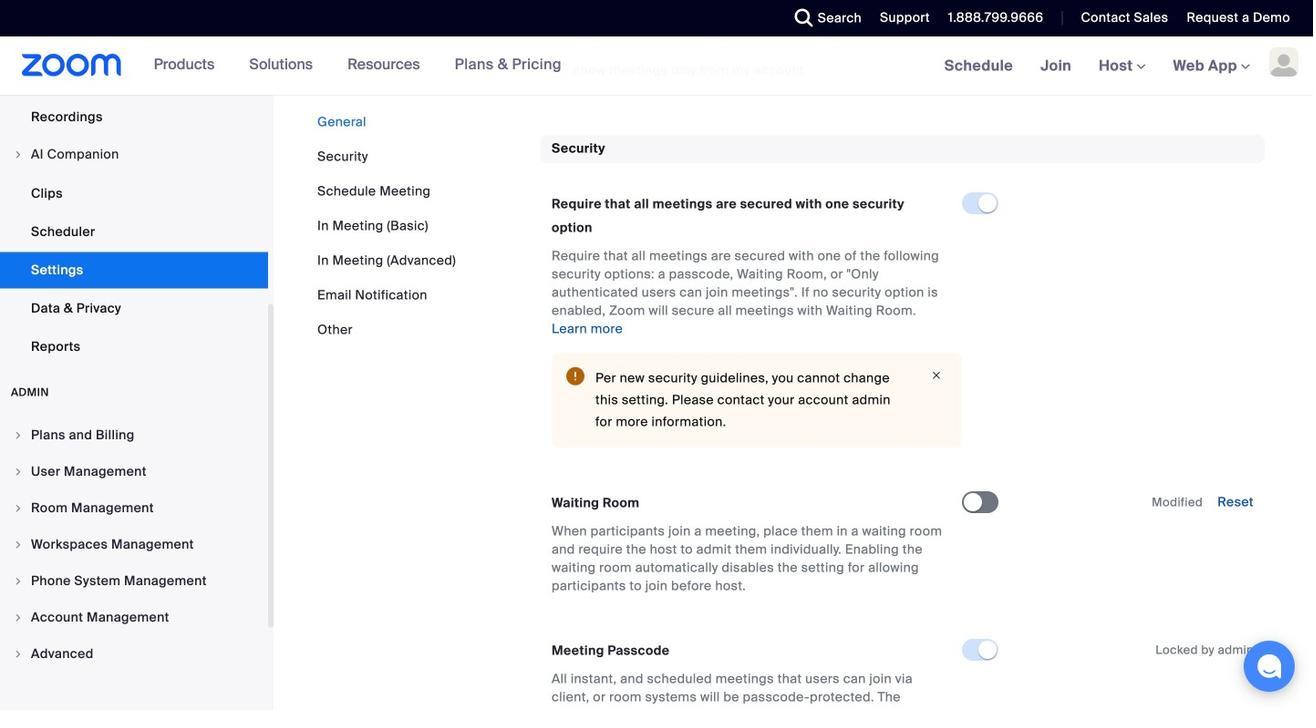 Task type: locate. For each thing, give the bounding box(es) containing it.
admin menu menu
[[0, 418, 268, 674]]

banner
[[0, 36, 1314, 96]]

menu bar
[[317, 113, 456, 339]]

6 menu item from the top
[[0, 564, 268, 599]]

2 right image from the top
[[13, 503, 24, 514]]

0 vertical spatial right image
[[13, 430, 24, 441]]

3 right image from the top
[[13, 540, 24, 551]]

7 menu item from the top
[[0, 601, 268, 635]]

1 vertical spatial right image
[[13, 467, 24, 478]]

1 right image from the top
[[13, 430, 24, 441]]

alert
[[552, 353, 962, 448]]

menu item
[[0, 137, 268, 174], [0, 418, 268, 453], [0, 455, 268, 489], [0, 491, 268, 526], [0, 528, 268, 562], [0, 564, 268, 599], [0, 601, 268, 635], [0, 637, 268, 672]]

2 vertical spatial right image
[[13, 649, 24, 660]]

1 right image from the top
[[13, 149, 24, 160]]

2 menu item from the top
[[0, 418, 268, 453]]

close image
[[926, 367, 948, 384]]

2 right image from the top
[[13, 467, 24, 478]]

right image
[[13, 430, 24, 441], [13, 467, 24, 478], [13, 649, 24, 660]]

open chat image
[[1257, 654, 1283, 680]]

3 right image from the top
[[13, 649, 24, 660]]

4 menu item from the top
[[0, 491, 268, 526]]

right image
[[13, 149, 24, 160], [13, 503, 24, 514], [13, 540, 24, 551], [13, 576, 24, 587], [13, 613, 24, 623]]



Task type: vqa. For each thing, say whether or not it's contained in the screenshot.
OF
no



Task type: describe. For each thing, give the bounding box(es) containing it.
zoom logo image
[[22, 54, 122, 77]]

meetings navigation
[[931, 36, 1314, 96]]

side navigation navigation
[[0, 0, 274, 711]]

right image for first menu item from the bottom of the side navigation navigation
[[13, 649, 24, 660]]

profile picture image
[[1270, 47, 1299, 77]]

warning image
[[566, 367, 585, 386]]

security element
[[541, 134, 1265, 711]]

1 menu item from the top
[[0, 137, 268, 174]]

4 right image from the top
[[13, 576, 24, 587]]

8 menu item from the top
[[0, 637, 268, 672]]

right image inside 'personal menu' menu
[[13, 149, 24, 160]]

right image for seventh menu item from the bottom
[[13, 430, 24, 441]]

alert inside security element
[[552, 353, 962, 448]]

5 right image from the top
[[13, 613, 24, 623]]

3 menu item from the top
[[0, 455, 268, 489]]

right image for 6th menu item from the bottom
[[13, 467, 24, 478]]

5 menu item from the top
[[0, 528, 268, 562]]

personal menu menu
[[0, 0, 268, 367]]

product information navigation
[[122, 36, 575, 95]]



